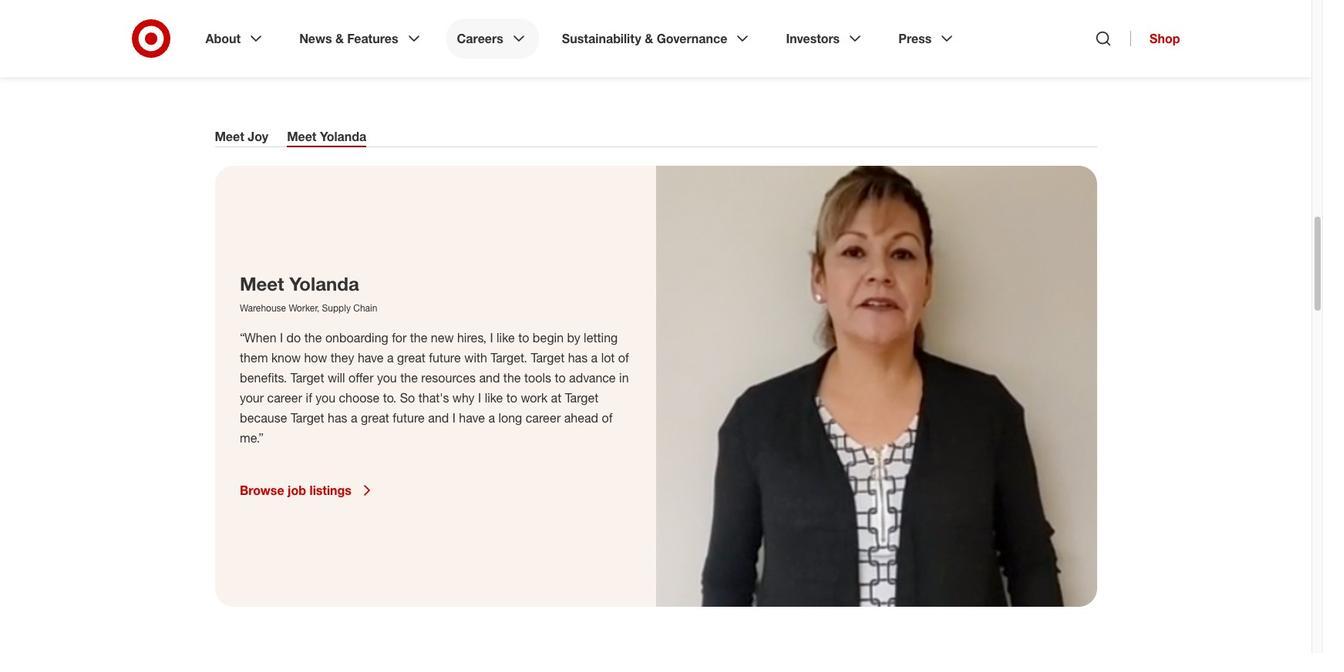 Task type: locate. For each thing, give the bounding box(es) containing it.
job
[[287, 483, 306, 498]]

browse
[[239, 483, 284, 498]]

to up at
[[554, 370, 565, 386]]

chain
[[353, 302, 377, 314]]

news & features link
[[289, 19, 434, 59]]

you up to.
[[377, 370, 397, 386]]

that's
[[418, 390, 449, 406]]

meet yolanda tab panel
[[215, 166, 1097, 607]]

yolanda for meet yolanda warehouse worker, supply chain
[[289, 272, 359, 295]]

tab list
[[215, 129, 1097, 147]]

1 horizontal spatial to
[[518, 330, 529, 345]]

"when
[[239, 330, 276, 345]]

browse job listings
[[239, 483, 351, 498]]

future down new
[[429, 350, 461, 365]]

0 horizontal spatial and
[[428, 410, 449, 426]]

your
[[239, 390, 263, 406]]

great down for
[[397, 350, 425, 365]]

future
[[429, 350, 461, 365], [392, 410, 424, 426]]

onboarding
[[325, 330, 388, 345]]

2 horizontal spatial to
[[554, 370, 565, 386]]

&
[[335, 31, 344, 46], [645, 31, 653, 46]]

long
[[498, 410, 522, 426]]

0 vertical spatial to
[[518, 330, 529, 345]]

photo of a team member against a tan background image
[[656, 166, 1097, 607]]

target
[[531, 350, 564, 365], [290, 370, 324, 386], [565, 390, 598, 406], [290, 410, 324, 426]]

do
[[286, 330, 301, 345]]

great
[[397, 350, 425, 365], [361, 410, 389, 426]]

the down target.
[[503, 370, 521, 386]]

& for news
[[335, 31, 344, 46]]

of right ahead on the left bottom
[[602, 410, 612, 426]]

& left governance
[[645, 31, 653, 46]]

1 vertical spatial and
[[428, 410, 449, 426]]

target down begin
[[531, 350, 564, 365]]

know
[[271, 350, 300, 365]]

1 vertical spatial future
[[392, 410, 424, 426]]

and
[[479, 370, 500, 386], [428, 410, 449, 426]]

like
[[496, 330, 515, 345], [484, 390, 503, 406]]

and down that's
[[428, 410, 449, 426]]

meet yolanda
[[287, 129, 367, 144]]

at
[[551, 390, 561, 406]]

0 horizontal spatial have
[[357, 350, 383, 365]]

meet
[[215, 129, 244, 144], [287, 129, 317, 144], [239, 272, 284, 295]]

i left do at the left of the page
[[280, 330, 283, 345]]

0 horizontal spatial to
[[506, 390, 517, 406]]

you
[[377, 370, 397, 386], [315, 390, 335, 406]]

press
[[899, 31, 932, 46]]

ahead
[[564, 410, 598, 426]]

tab list containing meet joy
[[215, 129, 1097, 147]]

because
[[239, 410, 287, 426]]

meet up warehouse
[[239, 272, 284, 295]]

warehouse
[[239, 302, 286, 314]]

of
[[618, 350, 629, 365], [602, 410, 612, 426]]

future down so
[[392, 410, 424, 426]]

1 horizontal spatial you
[[377, 370, 397, 386]]

you right if
[[315, 390, 335, 406]]

offer
[[348, 370, 373, 386]]

0 vertical spatial career
[[267, 390, 302, 406]]

1 vertical spatial to
[[554, 370, 565, 386]]

have
[[357, 350, 383, 365], [459, 410, 485, 426]]

0 vertical spatial and
[[479, 370, 500, 386]]

of right lot
[[618, 350, 629, 365]]

meet inside meet yolanda warehouse worker, supply chain
[[239, 272, 284, 295]]

to up long
[[506, 390, 517, 406]]

0 vertical spatial future
[[429, 350, 461, 365]]

career left if
[[267, 390, 302, 406]]

has
[[568, 350, 587, 365], [327, 410, 347, 426]]

work
[[520, 390, 547, 406]]

1 vertical spatial great
[[361, 410, 389, 426]]

sustainability & governance
[[562, 31, 728, 46]]

yolanda inside meet yolanda warehouse worker, supply chain
[[289, 272, 359, 295]]

"when i do the onboarding for the new hires, i like to begin by letting them know how they have a great future with target. target has a lot of benefits. target will offer you the resources and the tools to advance in your career if you choose to. so that's why i like to work at target because target has a great future and i have a long career ahead of me."
[[239, 330, 629, 446]]

1 vertical spatial career
[[525, 410, 561, 426]]

0 vertical spatial like
[[496, 330, 515, 345]]

1 horizontal spatial career
[[525, 410, 561, 426]]

the
[[304, 330, 322, 345], [410, 330, 427, 345], [400, 370, 418, 386], [503, 370, 521, 386]]

like up target.
[[496, 330, 515, 345]]

lot
[[601, 350, 615, 365]]

1 horizontal spatial great
[[397, 350, 425, 365]]

they
[[330, 350, 354, 365]]

shop link
[[1131, 31, 1180, 46]]

yolanda inside tab list
[[320, 129, 367, 144]]

new
[[431, 330, 453, 345]]

career
[[267, 390, 302, 406], [525, 410, 561, 426]]

0 vertical spatial yolanda
[[320, 129, 367, 144]]

2 & from the left
[[645, 31, 653, 46]]

1 vertical spatial yolanda
[[289, 272, 359, 295]]

0 horizontal spatial of
[[602, 410, 612, 426]]

in
[[619, 370, 629, 386]]

i down the why
[[452, 410, 455, 426]]

0 vertical spatial has
[[568, 350, 587, 365]]

a down for
[[387, 350, 393, 365]]

i right hires, on the bottom left
[[490, 330, 493, 345]]

1 horizontal spatial &
[[645, 31, 653, 46]]

meet left joy
[[215, 129, 244, 144]]

like up long
[[484, 390, 503, 406]]

1 vertical spatial you
[[315, 390, 335, 406]]

1 vertical spatial has
[[327, 410, 347, 426]]

target.
[[490, 350, 527, 365]]

careers
[[457, 31, 503, 46]]

1 vertical spatial have
[[459, 410, 485, 426]]

0 vertical spatial of
[[618, 350, 629, 365]]

1 & from the left
[[335, 31, 344, 46]]

why
[[452, 390, 474, 406]]

0 horizontal spatial has
[[327, 410, 347, 426]]

governance
[[657, 31, 728, 46]]

1 horizontal spatial and
[[479, 370, 500, 386]]

have up offer
[[357, 350, 383, 365]]

yolanda for meet yolanda
[[320, 129, 367, 144]]

to
[[518, 330, 529, 345], [554, 370, 565, 386], [506, 390, 517, 406]]

1 horizontal spatial has
[[568, 350, 587, 365]]

0 vertical spatial have
[[357, 350, 383, 365]]

by
[[567, 330, 580, 345]]

career down work
[[525, 410, 561, 426]]

0 horizontal spatial &
[[335, 31, 344, 46]]

0 horizontal spatial you
[[315, 390, 335, 406]]

a down 'choose'
[[351, 410, 357, 426]]

for
[[392, 330, 406, 345]]

news & features
[[299, 31, 398, 46]]

a
[[387, 350, 393, 365], [591, 350, 597, 365], [351, 410, 357, 426], [488, 410, 495, 426]]

meet joy
[[215, 129, 268, 144]]

has down by
[[568, 350, 587, 365]]

i right the why
[[478, 390, 481, 406]]

& right news
[[335, 31, 344, 46]]

meet right joy
[[287, 129, 317, 144]]

to left begin
[[518, 330, 529, 345]]

them
[[239, 350, 268, 365]]

meet joy link
[[215, 129, 268, 147]]

if
[[305, 390, 312, 406]]

have down the why
[[459, 410, 485, 426]]

0 vertical spatial you
[[377, 370, 397, 386]]

great down to.
[[361, 410, 389, 426]]

1 horizontal spatial have
[[459, 410, 485, 426]]

browse job listings link
[[239, 481, 376, 500]]

yolanda
[[320, 129, 367, 144], [289, 272, 359, 295]]

and down with at the bottom left of page
[[479, 370, 500, 386]]

0 horizontal spatial career
[[267, 390, 302, 406]]

i
[[280, 330, 283, 345], [490, 330, 493, 345], [478, 390, 481, 406], [452, 410, 455, 426]]

has down 'choose'
[[327, 410, 347, 426]]



Task type: describe. For each thing, give the bounding box(es) containing it.
the right do at the left of the page
[[304, 330, 322, 345]]

0 horizontal spatial great
[[361, 410, 389, 426]]

investors
[[786, 31, 840, 46]]

meet yolanda link
[[287, 129, 367, 147]]

shop
[[1150, 31, 1180, 46]]

about link
[[195, 19, 276, 59]]

will
[[327, 370, 345, 386]]

& for sustainability
[[645, 31, 653, 46]]

2 vertical spatial to
[[506, 390, 517, 406]]

hires,
[[457, 330, 486, 345]]

target up if
[[290, 370, 324, 386]]

meet for meet yolanda
[[287, 129, 317, 144]]

1 horizontal spatial of
[[618, 350, 629, 365]]

sustainability
[[562, 31, 641, 46]]

me."
[[239, 430, 263, 446]]

the right for
[[410, 330, 427, 345]]

1 horizontal spatial future
[[429, 350, 461, 365]]

news
[[299, 31, 332, 46]]

with
[[464, 350, 487, 365]]

choose
[[339, 390, 379, 406]]

press link
[[888, 19, 967, 59]]

sustainability & governance link
[[551, 19, 763, 59]]

supply
[[322, 302, 350, 314]]

so
[[400, 390, 415, 406]]

begin
[[532, 330, 563, 345]]

meet yolanda warehouse worker, supply chain
[[239, 272, 377, 314]]

1 vertical spatial like
[[484, 390, 503, 406]]

advance
[[569, 370, 616, 386]]

letting
[[584, 330, 618, 345]]

target down if
[[290, 410, 324, 426]]

how
[[304, 350, 327, 365]]

benefits.
[[239, 370, 287, 386]]

careers link
[[446, 19, 539, 59]]

about
[[206, 31, 241, 46]]

the up so
[[400, 370, 418, 386]]

target up ahead on the left bottom
[[565, 390, 598, 406]]

listings
[[309, 483, 351, 498]]

0 vertical spatial great
[[397, 350, 425, 365]]

meet for meet joy
[[215, 129, 244, 144]]

a left lot
[[591, 350, 597, 365]]

resources
[[421, 370, 475, 386]]

a left long
[[488, 410, 495, 426]]

tools
[[524, 370, 551, 386]]

to.
[[383, 390, 396, 406]]

0 horizontal spatial future
[[392, 410, 424, 426]]

features
[[347, 31, 398, 46]]

worker,
[[288, 302, 319, 314]]

joy
[[248, 129, 268, 144]]

investors link
[[775, 19, 875, 59]]

1 vertical spatial of
[[602, 410, 612, 426]]



Task type: vqa. For each thing, say whether or not it's contained in the screenshot.
"SPRING"
no



